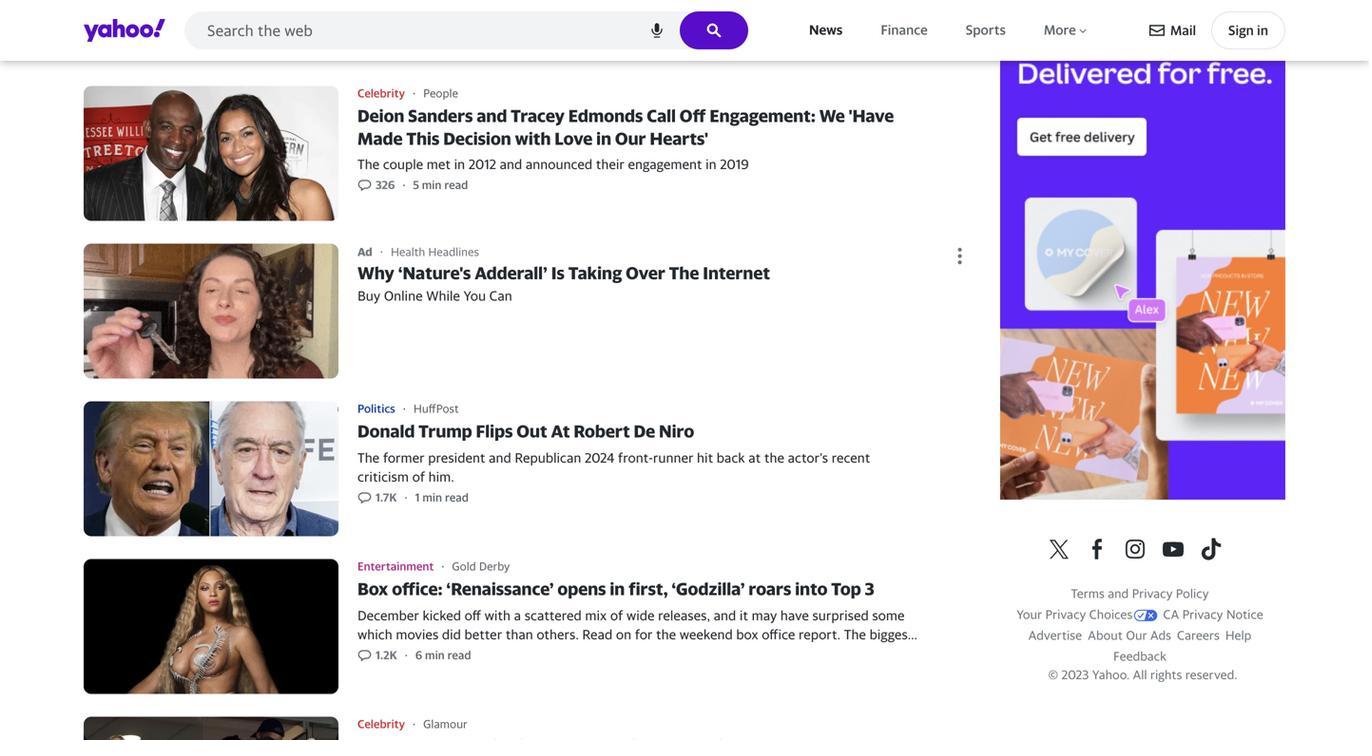 Task type: locate. For each thing, give the bounding box(es) containing it.
the inside the former president and republican 2024 front-runner hit back at the actor's recent criticism of him.
[[358, 450, 380, 466]]

her up the he
[[363, 0, 383, 7]]

ca
[[1164, 608, 1180, 623]]

her inside heidi firkus' fatal shooting captured on her 911 call to report an intruder cbs news
[[156, 9, 176, 24]]

over
[[626, 263, 666, 283]]

1
[[415, 491, 420, 505]]

privacy policy link
[[1132, 587, 1209, 602]]

secret:
[[321, 9, 360, 24]]

report
[[84, 25, 121, 40]]

on inside heidi firkus' fatal shooting captured on her 911 call to report an intruder cbs news
[[139, 9, 153, 24]]

2 vertical spatial min
[[425, 649, 445, 663]]

0 vertical spatial up
[[722, 0, 737, 8]]

news up squatters
[[809, 22, 843, 37]]

1 vertical spatial was
[[573, 646, 596, 662]]

the up beyoncé,"
[[844, 627, 866, 643]]

and up 'choices'
[[1108, 587, 1129, 602]]

surprised
[[813, 608, 869, 624]]

roars
[[749, 579, 792, 600]]

2 celebrity from the top
[[358, 718, 405, 732]]

to inside thousands lining up for rare bonus (up to $300) the motley fool
[[683, 10, 695, 25]]

1 vertical spatial the
[[656, 627, 676, 643]]

2 vertical spatial the
[[493, 646, 513, 662]]

the up be
[[656, 627, 676, 643]]

2 horizontal spatial her
[[363, 0, 383, 7]]

why 'nature's
[[358, 263, 471, 283]]

famous
[[888, 0, 932, 7]]

0 vertical spatial on
[[139, 9, 153, 24]]

read down the him.
[[445, 491, 469, 505]]

weekend up '"renaissance:'
[[680, 627, 733, 643]]

· right politics
[[403, 402, 406, 416]]

captured
[[84, 9, 136, 24]]

2 horizontal spatial privacy
[[1183, 608, 1224, 623]]

donald trump flips out at robert de niro
[[358, 422, 695, 442]]

min for trump
[[423, 491, 442, 505]]

a right robbed
[[404, 25, 411, 40]]

edmonds
[[569, 106, 643, 126]]

footer containing terms
[[1001, 538, 1286, 684]]

for inside thousands lining up for rare bonus (up to $300) the motley fool
[[740, 0, 757, 8]]

0 horizontal spatial our
[[615, 129, 646, 149]]

on down firkus'
[[139, 9, 153, 24]]

· left gold
[[442, 560, 445, 574]]

0 vertical spatial was
[[382, 9, 404, 24]]

ad
[[358, 245, 373, 259]]

made
[[358, 129, 403, 149]]

2024
[[585, 450, 615, 466]]

1 horizontal spatial of
[[477, 646, 489, 662]]

with inside the 'december kicked off with a scattered mix of wide releases, and it may have surprised some which movies did better than others. read on for the weekend box office report. the biggest high-profile release of the weekend was meant to be "renaissance: a film by beyoncé," amc theaters distribution's follow-up to its global blockbuster "taylor …'
[[485, 608, 511, 624]]

min right 1
[[423, 491, 442, 505]]

1 horizontal spatial up
[[722, 0, 737, 8]]

read for sanders
[[445, 178, 468, 192]]

0 horizontal spatial news
[[107, 44, 135, 57]]

0 horizontal spatial was
[[382, 9, 404, 24]]

privacy inside ca privacy notice advertise about our ads careers help feedback
[[1183, 608, 1224, 623]]

· for celebrity · people
[[413, 87, 416, 100]]

1 vertical spatial min
[[423, 491, 442, 505]]

· left people
[[413, 87, 416, 100]]

0 vertical spatial the
[[765, 450, 785, 466]]

a
[[762, 646, 771, 662]]

toolbar containing mail
[[1150, 11, 1286, 49]]

read for office:
[[448, 649, 471, 663]]

0 horizontal spatial with
[[485, 608, 511, 624]]

did
[[442, 627, 461, 643]]

news inside heidi firkus' fatal shooting captured on her 911 call to report an intruder cbs news
[[107, 44, 135, 57]]

front-
[[618, 450, 653, 466]]

buy
[[358, 288, 381, 304]]

for down wide
[[635, 627, 653, 643]]

to inside heidi firkus' fatal shooting captured on her 911 call to report an intruder cbs news
[[222, 9, 234, 24]]

0 horizontal spatial privacy
[[1046, 608, 1087, 623]]

december
[[358, 608, 419, 624]]

read for trump
[[445, 491, 469, 505]]

min for sanders
[[422, 178, 442, 192]]

follow-
[[497, 666, 538, 681]]

which
[[358, 627, 393, 643]]

with
[[515, 129, 551, 149], [485, 608, 511, 624]]

up up $300)
[[722, 0, 737, 8]]

0 vertical spatial min
[[422, 178, 442, 192]]

actor's
[[788, 450, 829, 466]]

wide
[[627, 608, 655, 624]]

· for entertainment · gold derby
[[442, 560, 445, 574]]

1 celebrity from the top
[[358, 87, 405, 100]]

· left glamour
[[413, 718, 416, 732]]

display
[[834, 25, 876, 40]]

privacy up your privacy choices icon
[[1132, 587, 1173, 602]]

sports link
[[962, 18, 1010, 42]]

remington
[[443, 0, 506, 7]]

· for ad · health headlines
[[380, 245, 383, 259]]

robert
[[574, 422, 630, 442]]

was inside the 'december kicked off with a scattered mix of wide releases, and it may have surprised some which movies did better than others. read on for the weekend box office report. the biggest high-profile release of the weekend was meant to be "renaissance: a film by beyoncé," amc theaters distribution's follow-up to its global blockbuster "taylor …'
[[573, 646, 596, 662]]

1 horizontal spatial privacy
[[1132, 587, 1173, 602]]

the up criticism
[[358, 450, 380, 466]]

taking
[[569, 263, 622, 283]]

the inside the former president and republican 2024 front-runner hit back at the actor's recent criticism of him.
[[765, 450, 785, 466]]

and up the decision
[[477, 106, 507, 126]]

0 horizontal spatial on
[[139, 9, 153, 24]]

read up distribution's
[[448, 649, 471, 663]]

1 horizontal spatial with
[[515, 129, 551, 149]]

top left the 3
[[832, 579, 862, 600]]

a up 'than'
[[514, 608, 521, 624]]

1 vertical spatial with
[[485, 608, 511, 624]]

2 vertical spatial of
[[477, 646, 489, 662]]

factory
[[533, 0, 576, 7]]

we
[[820, 106, 845, 126]]

of
[[412, 470, 425, 485], [611, 608, 623, 624], [477, 646, 489, 662]]

1 vertical spatial celebrity
[[358, 718, 405, 732]]

in down edmonds
[[597, 129, 612, 149]]

met
[[427, 156, 451, 172]]

her down his
[[289, 9, 309, 24]]

0 horizontal spatial of
[[412, 470, 425, 485]]

privacy up advertise
[[1046, 608, 1087, 623]]

top inside "florida couple famous for over-the-top christmas light display revealed to be squatters"
[[857, 9, 878, 24]]

of down better
[[477, 646, 489, 662]]

deion
[[358, 106, 405, 126]]

our up feedback 'link' in the right bottom of the page
[[1127, 629, 1148, 644]]

ad · health headlines
[[358, 245, 479, 259]]

of up 1
[[412, 470, 425, 485]]

1 horizontal spatial weekend
[[680, 627, 733, 643]]

and inside footer
[[1108, 587, 1129, 602]]

her for on his deathbed, her father told her a secret: he was a fugitive and had robbed a bank in ohio
[[289, 9, 309, 24]]

in inside remington gun factory in operation for nearly 200 years is set to close associated press
[[579, 0, 589, 7]]

with down tracey
[[515, 129, 551, 149]]

0 vertical spatial top
[[857, 9, 878, 24]]

read down met
[[445, 178, 468, 192]]

· left 5
[[403, 178, 406, 192]]

release
[[430, 646, 473, 662]]

heidi
[[84, 0, 114, 7]]

better
[[465, 627, 502, 643]]

0 vertical spatial celebrity
[[358, 87, 405, 100]]

to
[[222, 9, 234, 24], [683, 10, 695, 25], [509, 25, 522, 40], [934, 25, 946, 40], [641, 646, 654, 662], [557, 666, 570, 681]]

1 vertical spatial read
[[445, 491, 469, 505]]

yahoo.
[[1093, 668, 1130, 683]]

· for celebrity · glamour
[[413, 718, 416, 732]]

health headlines link
[[391, 245, 479, 259]]

in down fugitive
[[295, 42, 305, 56]]

None search field
[[185, 11, 749, 55]]

1 vertical spatial of
[[611, 608, 623, 624]]

this
[[406, 129, 440, 149]]

theaters
[[358, 666, 410, 681]]

first,
[[629, 579, 668, 600]]

the-
[[834, 9, 857, 24]]

the right the over
[[669, 263, 699, 283]]

hearts'
[[650, 129, 709, 149]]

the inside thousands lining up for rare bonus (up to $300) the motley fool
[[641, 29, 660, 42]]

0 vertical spatial with
[[515, 129, 551, 149]]

© 2023 yahoo. all rights reserved.
[[1049, 668, 1238, 683]]

the down bonus on the left
[[641, 29, 660, 42]]

and left it
[[714, 608, 736, 624]]

0 vertical spatial of
[[412, 470, 425, 485]]

love
[[555, 129, 593, 149]]

1 horizontal spatial her
[[289, 9, 309, 24]]

1 vertical spatial news
[[107, 44, 135, 57]]

0 vertical spatial news
[[809, 22, 843, 37]]

the up follow-
[[493, 646, 513, 662]]

1 vertical spatial top
[[832, 579, 862, 600]]

1 horizontal spatial on
[[616, 627, 632, 643]]

celebrity for celebrity · glamour
[[358, 718, 405, 732]]

policy
[[1176, 587, 1209, 602]]

off
[[465, 608, 481, 624]]

1 vertical spatial our
[[1127, 629, 1148, 644]]

for left rare
[[740, 0, 757, 8]]

on
[[263, 0, 280, 7]]

more
[[1044, 22, 1076, 37]]

privacy up careers link
[[1183, 608, 1224, 623]]

others.
[[537, 627, 579, 643]]

1 horizontal spatial our
[[1127, 629, 1148, 644]]

of right mix
[[611, 608, 623, 624]]

min right '6'
[[425, 649, 445, 663]]

· left 1
[[405, 491, 408, 505]]

our inside deion sanders and tracey edmonds call off engagement: we 'have made this decision with love in our hearts'
[[615, 129, 646, 149]]

announced
[[526, 156, 593, 172]]

thousands lining up for rare bonus (up to $300) link
[[622, 0, 791, 26]]

celebrity down theaters
[[358, 718, 405, 732]]

and up ohio
[[311, 25, 332, 40]]

read
[[445, 178, 468, 192], [445, 491, 469, 505], [448, 649, 471, 663]]

read
[[583, 627, 613, 643]]

releases,
[[658, 608, 710, 624]]

1 vertical spatial up
[[538, 666, 553, 681]]

in inside deion sanders and tracey edmonds call off engagement: we 'have made this decision with love in our hearts'
[[597, 129, 612, 149]]

0 vertical spatial read
[[445, 178, 468, 192]]

off
[[680, 106, 706, 126]]

326
[[376, 178, 395, 192]]

1 vertical spatial weekend
[[516, 646, 570, 662]]

with up better
[[485, 608, 511, 624]]

0 horizontal spatial her
[[156, 9, 176, 24]]

news down an
[[107, 44, 135, 57]]

up inside thousands lining up for rare bonus (up to $300) the motley fool
[[722, 0, 737, 8]]

min right 5
[[422, 178, 442, 192]]

celebrity up deion
[[358, 87, 405, 100]]

2 vertical spatial read
[[448, 649, 471, 663]]

have
[[781, 608, 809, 624]]

up left its
[[538, 666, 553, 681]]

the right at
[[765, 450, 785, 466]]

our up their
[[615, 129, 646, 149]]

help link
[[1226, 629, 1252, 644]]

office:
[[392, 579, 443, 600]]

deion sanders and tracey edmonds call off engagement: we 'have made this decision with love in our hearts' link
[[84, 86, 970, 221]]

her down fatal
[[156, 9, 176, 24]]

office
[[762, 627, 796, 643]]

·
[[413, 87, 416, 100], [403, 178, 406, 192], [380, 245, 383, 259], [403, 402, 406, 416], [405, 491, 408, 505], [442, 560, 445, 574], [405, 649, 408, 663], [413, 718, 416, 732]]

on up meant
[[616, 627, 632, 643]]

is
[[477, 25, 486, 40]]

top down couple
[[857, 9, 878, 24]]

call
[[199, 9, 219, 24]]

and inside the former president and republican 2024 front-runner hit back at the actor's recent criticism of him.
[[489, 450, 511, 466]]

1 horizontal spatial news
[[809, 22, 843, 37]]

toolbar
[[1150, 11, 1286, 49]]

· left '6'
[[405, 649, 408, 663]]

weekend down "others."
[[516, 646, 570, 662]]

him.
[[429, 470, 454, 485]]

was down father at the top of page
[[382, 9, 404, 24]]

was up its
[[573, 646, 596, 662]]

derby
[[479, 560, 510, 574]]

privacy for ca privacy notice advertise about our ads careers help feedback
[[1183, 608, 1224, 623]]

· right ad
[[380, 245, 383, 259]]

0 horizontal spatial up
[[538, 666, 553, 681]]

up inside the 'december kicked off with a scattered mix of wide releases, and it may have surprised some which movies did better than others. read on for the weekend box office report. the biggest high-profile release of the weekend was meant to be "renaissance: a film by beyoncé," amc theaters distribution's follow-up to its global blockbuster "taylor …'
[[538, 666, 553, 681]]

for up be
[[935, 0, 953, 7]]

footer
[[1001, 538, 1286, 684]]

your privacy choices image
[[1134, 610, 1158, 623]]

mail link
[[1150, 13, 1197, 48]]

in up 200
[[579, 0, 589, 7]]

2 horizontal spatial the
[[765, 450, 785, 466]]

de
[[634, 422, 655, 442]]

0 vertical spatial our
[[615, 129, 646, 149]]

for
[[740, 0, 757, 8], [935, 0, 953, 7], [502, 9, 520, 24], [635, 627, 653, 643]]

high-
[[358, 646, 388, 662]]

thousands lining up for rare bonus (up to $300) the motley fool
[[622, 0, 784, 42]]

for down 'gun'
[[502, 9, 520, 24]]

headlines
[[428, 245, 479, 259]]

and
[[311, 25, 332, 40], [477, 106, 507, 126], [500, 156, 522, 172], [489, 450, 511, 466], [1108, 587, 1129, 602], [714, 608, 736, 624]]

· for 326 · 5 min read
[[403, 178, 406, 192]]

2019
[[720, 156, 749, 172]]

and right 2012
[[500, 156, 522, 172]]

about our ads link
[[1088, 629, 1172, 644]]

min
[[422, 178, 442, 192], [423, 491, 442, 505], [425, 649, 445, 663]]

1 horizontal spatial was
[[573, 646, 596, 662]]

and inside the 'december kicked off with a scattered mix of wide releases, and it may have surprised some which movies did better than others. read on for the weekend box office report. the biggest high-profile release of the weekend was meant to be "renaissance: a film by beyoncé," amc theaters distribution's follow-up to its global blockbuster "taylor …'
[[714, 608, 736, 624]]

ad link
[[358, 245, 380, 259]]

box office: 'renaissance' opens in first, 'godzilla' roars into top 3
[[358, 579, 875, 600]]

and down 'flips' at the bottom left of the page
[[489, 450, 511, 466]]

· for 1.2k · 6 min read
[[405, 649, 408, 663]]

huffpost
[[414, 402, 459, 416]]

choices
[[1090, 608, 1133, 623]]

for inside remington gun factory in operation for nearly 200 years is set to close associated press
[[502, 9, 520, 24]]

1 vertical spatial on
[[616, 627, 632, 643]]

bonus
[[622, 10, 658, 25]]

lining
[[688, 0, 719, 8]]

Search query text field
[[185, 11, 749, 49]]

the former president and republican 2024 front-runner hit back at the actor's recent criticism of him.
[[358, 450, 871, 485]]



Task type: vqa. For each thing, say whether or not it's contained in the screenshot.
"New!"
no



Task type: describe. For each thing, give the bounding box(es) containing it.
a down father at the top of page
[[407, 9, 413, 24]]

his
[[283, 0, 299, 7]]

a down deathbed,
[[311, 9, 318, 24]]

help
[[1226, 629, 1252, 644]]

in right met
[[454, 156, 465, 172]]

in left 2019 at the right
[[706, 156, 717, 172]]

and inside deion sanders and tracey edmonds call off engagement: we 'have made this decision with love in our hearts'
[[477, 106, 507, 126]]

flips
[[476, 422, 513, 442]]

min for office:
[[425, 649, 445, 663]]

he
[[363, 9, 379, 24]]

niro
[[659, 422, 695, 442]]

father
[[386, 0, 422, 7]]

news inside "link"
[[809, 22, 843, 37]]

associated
[[443, 44, 499, 57]]

'have
[[849, 106, 894, 126]]

fatal
[[157, 0, 184, 7]]

finance link
[[877, 18, 932, 42]]

0 vertical spatial weekend
[[680, 627, 733, 643]]

hit
[[697, 450, 714, 466]]

0 horizontal spatial weekend
[[516, 646, 570, 662]]

privacy for your privacy choices
[[1046, 608, 1087, 623]]

motley
[[663, 29, 699, 42]]

to inside "florida couple famous for over-the-top christmas light display revealed to be squatters"
[[934, 25, 946, 40]]

0 horizontal spatial the
[[493, 646, 513, 662]]

christmas
[[881, 9, 939, 24]]

be
[[658, 646, 673, 662]]

"taylor
[[706, 666, 748, 681]]

was inside on his deathbed, her father told her a secret: he was a fugitive and had robbed a bank in ohio
[[382, 9, 404, 24]]

· for politics · huffpost
[[403, 402, 406, 416]]

florida couple famous for over-the-top christmas light display revealed to be squatters link
[[802, 0, 970, 63]]

ca privacy notice link
[[1164, 608, 1264, 623]]

trump
[[419, 422, 472, 442]]

1 horizontal spatial the
[[656, 627, 676, 643]]

squatters
[[802, 42, 858, 56]]

finance
[[881, 22, 928, 37]]

revealed
[[879, 25, 931, 40]]

donald trump flips out at robert de niro link
[[84, 402, 970, 537]]

operation
[[443, 9, 500, 24]]

couple
[[383, 156, 423, 172]]

news link
[[806, 18, 847, 42]]

donald
[[358, 422, 415, 442]]

scattered
[[525, 608, 582, 624]]

out
[[517, 422, 548, 442]]

her for heidi firkus' fatal shooting captured on her 911 call to report an intruder cbs news
[[156, 9, 176, 24]]

celebrity · people
[[358, 87, 458, 100]]

may
[[752, 608, 777, 624]]

search image
[[707, 23, 722, 38]]

in inside on his deathbed, her father told her a secret: he was a fugitive and had robbed a bank in ohio
[[295, 42, 305, 56]]

view ad options image
[[948, 246, 974, 265]]

of inside the former president and republican 2024 front-runner hit back at the actor's recent criticism of him.
[[412, 470, 425, 485]]

criticism
[[358, 470, 409, 485]]

profile
[[388, 646, 427, 662]]

thousands
[[622, 0, 685, 8]]

3
[[865, 579, 875, 600]]

advertise link
[[1029, 629, 1083, 644]]

can
[[490, 288, 512, 304]]

shooting
[[187, 0, 237, 7]]

your privacy choices link
[[1017, 608, 1158, 623]]

for inside the 'december kicked off with a scattered mix of wide releases, and it may have surprised some which movies did better than others. read on for the weekend box office report. the biggest high-profile release of the weekend was meant to be "renaissance: a film by beyoncé," amc theaters distribution's follow-up to its global blockbuster "taylor …'
[[635, 627, 653, 643]]

a inside the 'december kicked off with a scattered mix of wide releases, and it may have surprised some which movies did better than others. read on for the weekend box office report. the biggest high-profile release of the weekend was meant to be "renaissance: a film by beyoncé," amc theaters distribution's follow-up to its global blockbuster "taylor …'
[[514, 608, 521, 624]]

opens
[[558, 579, 606, 600]]

years
[[443, 25, 474, 40]]

why 'nature's adderall' is taking over the internet link
[[358, 262, 923, 306]]

ads
[[1151, 629, 1172, 644]]

our inside ca privacy notice advertise about our ads careers help feedback
[[1127, 629, 1148, 644]]

than
[[506, 627, 533, 643]]

on his deathbed, her father told her a secret: he was a fugitive and had robbed a bank in ohio
[[263, 0, 422, 56]]

326 · 5 min read
[[376, 178, 468, 192]]

1.2k
[[376, 649, 397, 663]]

celebrity for celebrity · people
[[358, 87, 405, 100]]

box
[[737, 627, 759, 643]]

movies
[[396, 627, 439, 643]]

for inside "florida couple famous for over-the-top christmas light display revealed to be squatters"
[[935, 0, 953, 7]]

florida couple famous for over-the-top christmas light display revealed to be squatters
[[802, 0, 964, 56]]

with inside deion sanders and tracey edmonds call off engagement: we 'have made this decision with love in our hearts'
[[515, 129, 551, 149]]

to inside remington gun factory in operation for nearly 200 years is set to close associated press
[[509, 25, 522, 40]]

global
[[591, 666, 627, 681]]

had
[[335, 25, 357, 40]]

biggest
[[870, 627, 913, 643]]

the up 326
[[358, 156, 380, 172]]

1.2k comments element
[[376, 649, 397, 664]]

in right sign
[[1258, 22, 1269, 38]]

careers link
[[1178, 629, 1220, 644]]

politics · huffpost
[[358, 402, 459, 416]]

over-
[[802, 9, 834, 24]]

engagement
[[628, 156, 702, 172]]

326 comments element
[[376, 178, 395, 193]]

fool
[[702, 29, 724, 42]]

ca privacy notice advertise about our ads careers help feedback
[[1029, 608, 1264, 664]]

ohio
[[308, 42, 335, 56]]

fugitive
[[263, 25, 308, 40]]

2 horizontal spatial of
[[611, 608, 623, 624]]

you
[[464, 288, 486, 304]]

gold
[[452, 560, 476, 574]]

6
[[416, 649, 422, 663]]

light
[[802, 25, 831, 40]]

and inside on his deathbed, her father told her a secret: he was a fugitive and had robbed a bank in ohio
[[311, 25, 332, 40]]

terms link
[[1071, 587, 1105, 602]]

· for 1.7k · 1 min read
[[405, 491, 408, 505]]

'godzilla'
[[672, 579, 745, 600]]

advertisement region
[[1001, 0, 1286, 500]]

on inside the 'december kicked off with a scattered mix of wide releases, and it may have surprised some which movies did better than others. read on for the weekend box office report. the biggest high-profile release of the weekend was meant to be "renaissance: a film by beyoncé," amc theaters distribution's follow-up to its global blockbuster "taylor …'
[[616, 627, 632, 643]]

by
[[803, 646, 817, 662]]

its
[[573, 666, 588, 681]]

terms
[[1071, 587, 1105, 602]]

1.7k comments element
[[376, 491, 397, 506]]

meant
[[599, 646, 638, 662]]

into
[[795, 579, 828, 600]]

1.2k · 6 min read
[[376, 649, 471, 663]]

in left first,
[[610, 579, 625, 600]]

health
[[391, 245, 425, 259]]

sports
[[966, 22, 1006, 37]]

the inside the 'december kicked off with a scattered mix of wide releases, and it may have surprised some which movies did better than others. read on for the weekend box office report. the biggest high-profile release of the weekend was meant to be "renaissance: a film by beyoncé," amc theaters distribution's follow-up to its global blockbuster "taylor …'
[[844, 627, 866, 643]]

the couple met in 2012 and announced their engagement in 2019
[[358, 156, 749, 172]]



